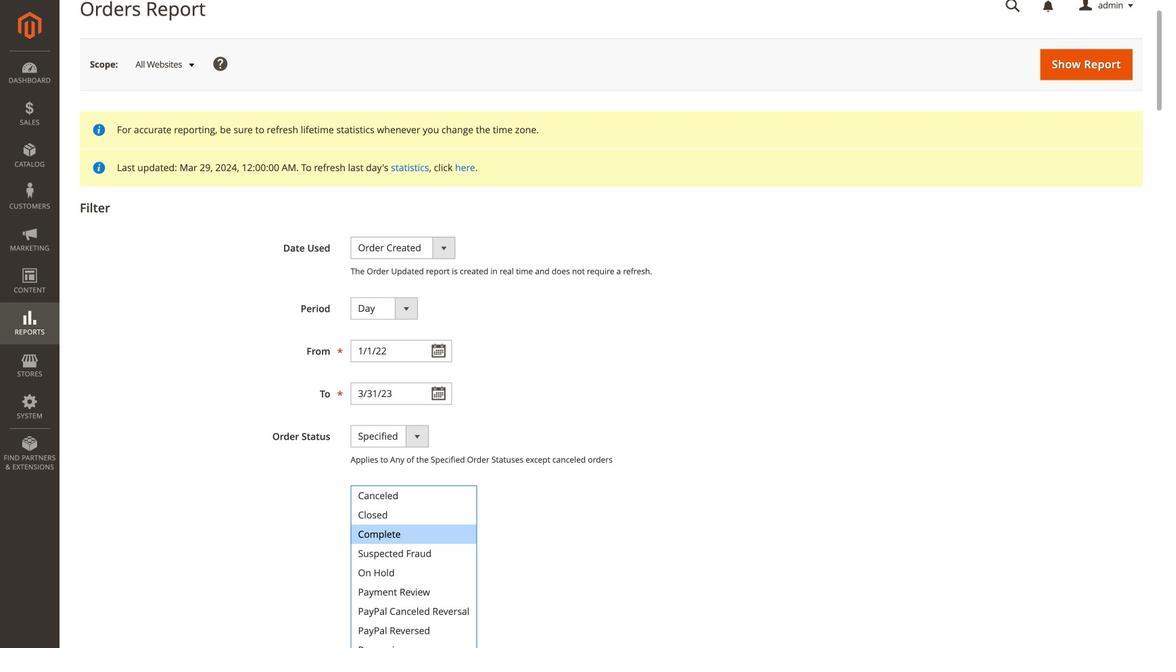 Task type: describe. For each thing, give the bounding box(es) containing it.
magento admin panel image
[[18, 12, 42, 39]]



Task type: locate. For each thing, give the bounding box(es) containing it.
menu bar
[[0, 51, 60, 478]]

None text field
[[996, 0, 1030, 18]]

None text field
[[351, 340, 452, 362], [351, 382, 452, 405], [351, 340, 452, 362], [351, 382, 452, 405]]



